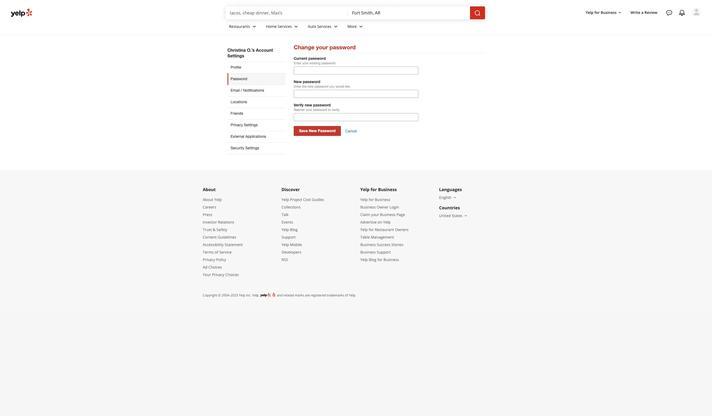Task type: describe. For each thing, give the bounding box(es) containing it.
christina o. image
[[692, 7, 702, 17]]

page
[[397, 212, 405, 217]]

business categories element
[[225, 19, 702, 35]]

yelp project cost guides collections talk events yelp blog support yelp mobile developers rss
[[282, 197, 324, 262]]

project
[[290, 197, 302, 202]]

yelp.
[[349, 293, 356, 298]]

cost
[[303, 197, 311, 202]]

marks
[[295, 293, 304, 298]]

/
[[241, 88, 242, 93]]

for inside button
[[595, 10, 600, 15]]

terms
[[203, 250, 214, 255]]

rss
[[282, 257, 288, 262]]

safety
[[217, 227, 227, 232]]

yelp for restaurant owners link
[[361, 227, 409, 232]]

notifications
[[243, 88, 264, 93]]

advertise
[[361, 220, 377, 225]]

ad choices link
[[203, 265, 222, 270]]

24 chevron down v2 image for restaurants
[[251, 23, 258, 30]]

write a review
[[631, 10, 658, 15]]

states
[[452, 213, 463, 218]]

yelp for business business owner login claim your business page advertise on yelp yelp for restaurant owners table management business success stories business support yelp blog for business
[[361, 197, 409, 262]]

security settings
[[231, 146, 259, 150]]

events link
[[282, 220, 293, 225]]

privacy settings link
[[228, 119, 286, 131]]

user actions element
[[582, 7, 709, 40]]

united
[[440, 213, 451, 218]]

yelp blog link
[[282, 227, 298, 232]]

home
[[266, 24, 277, 29]]

table
[[361, 235, 370, 240]]

developers
[[282, 250, 302, 255]]

Verify new password password field
[[294, 113, 419, 121]]

Near text field
[[352, 10, 466, 16]]

profile
[[231, 65, 241, 69]]

save new password
[[299, 129, 336, 133]]

about for about
[[203, 187, 216, 193]]

like.
[[345, 85, 351, 89]]

profile link
[[228, 62, 286, 73]]

1 vertical spatial of
[[345, 293, 348, 298]]

2 vertical spatial privacy
[[212, 272, 225, 277]]

of inside about yelp careers press investor relations trust & safety content guidelines accessibility statement terms of service privacy policy ad choices your privacy choices
[[215, 250, 218, 255]]

and related marks are registered trademarks of yelp.
[[276, 293, 356, 298]]

new password enter the new password you would like.
[[294, 79, 351, 89]]

0 horizontal spatial yelp for business
[[361, 187, 397, 193]]

email / notifications
[[231, 88, 264, 93]]

on
[[378, 220, 383, 225]]

your inside yelp for business business owner login claim your business page advertise on yelp yelp for restaurant owners table management business success stories business support yelp blog for business
[[371, 212, 379, 217]]

security
[[231, 146, 245, 150]]

events
[[282, 220, 293, 225]]

investor relations link
[[203, 220, 234, 225]]

talk
[[282, 212, 289, 217]]

statement
[[225, 242, 243, 247]]

©
[[218, 293, 221, 298]]

password up to
[[313, 103, 331, 107]]

New password password field
[[294, 90, 419, 98]]

Current password password field
[[294, 67, 419, 75]]

password link
[[228, 73, 286, 85]]

copyright
[[203, 293, 217, 298]]

content
[[203, 235, 217, 240]]

your up current password enter your existing password. in the top of the page
[[316, 44, 328, 51]]

management
[[371, 235, 394, 240]]

write a review link
[[629, 8, 660, 17]]

write
[[631, 10, 641, 15]]

table management link
[[361, 235, 394, 240]]

yelp blog for business link
[[361, 257, 399, 262]]

english button
[[440, 195, 457, 200]]

christina o.'s account settings
[[228, 47, 273, 58]]

a
[[642, 10, 644, 15]]

english
[[440, 195, 452, 200]]

are
[[305, 293, 310, 298]]

blog inside yelp project cost guides collections talk events yelp blog support yelp mobile developers rss
[[290, 227, 298, 232]]

business success stories link
[[361, 242, 404, 247]]

would
[[336, 85, 345, 89]]

24 chevron down v2 image for auto services
[[333, 23, 339, 30]]

review
[[645, 10, 658, 15]]

services for auto services
[[317, 24, 332, 29]]

about yelp careers press investor relations trust & safety content guidelines accessibility statement terms of service privacy policy ad choices your privacy choices
[[203, 197, 243, 277]]

yelp for business button
[[584, 8, 625, 17]]

yelp inside button
[[586, 10, 594, 15]]

applications
[[246, 134, 266, 139]]

verify
[[294, 103, 304, 107]]

trust & safety link
[[203, 227, 227, 232]]

reenter
[[294, 108, 305, 112]]

restaurants
[[229, 24, 250, 29]]

account
[[256, 47, 273, 53]]

relations
[[218, 220, 234, 225]]

yelp for business link
[[361, 197, 391, 202]]

yelp burst image
[[272, 293, 276, 297]]

enter for new
[[294, 85, 302, 89]]

ad
[[203, 265, 208, 270]]

auto
[[308, 24, 316, 29]]

services for home services
[[278, 24, 292, 29]]

related
[[284, 293, 294, 298]]

business inside button
[[601, 10, 617, 15]]

new inside button
[[309, 129, 317, 133]]

policy
[[216, 257, 226, 262]]

16 chevron down v2 image for yelp for business
[[618, 10, 623, 15]]

external
[[231, 134, 245, 139]]

password up the 'the'
[[303, 79, 321, 84]]

verify.
[[332, 108, 340, 112]]

more link
[[343, 19, 369, 35]]

your
[[203, 272, 211, 277]]

copyright © 2004–2023 yelp inc. yelp,
[[203, 293, 260, 298]]



Task type: vqa. For each thing, say whether or not it's contained in the screenshot.
Nightlife
no



Task type: locate. For each thing, give the bounding box(es) containing it.
0 vertical spatial blog
[[290, 227, 298, 232]]

0 horizontal spatial 24 chevron down v2 image
[[251, 23, 258, 30]]

1 vertical spatial choices
[[225, 272, 239, 277]]

services
[[278, 24, 292, 29], [317, 24, 332, 29]]

auto services link
[[304, 19, 343, 35]]

0 horizontal spatial 16 chevron down v2 image
[[453, 195, 457, 200]]

password
[[330, 44, 356, 51], [309, 56, 326, 61], [303, 79, 321, 84], [315, 85, 329, 89], [313, 103, 331, 107], [313, 108, 327, 112]]

0 horizontal spatial services
[[278, 24, 292, 29]]

change your password
[[294, 44, 356, 51]]

auto services
[[308, 24, 332, 29]]

yelp inside about yelp careers press investor relations trust & safety content guidelines accessibility statement terms of service privacy policy ad choices your privacy choices
[[214, 197, 222, 202]]

cancel
[[346, 129, 357, 133]]

choices down privacy policy link
[[209, 265, 222, 270]]

more
[[348, 24, 357, 29]]

about for about yelp careers press investor relations trust & safety content guidelines accessibility statement terms of service privacy policy ad choices your privacy choices
[[203, 197, 213, 202]]

1 horizontal spatial 16 chevron down v2 image
[[618, 10, 623, 15]]

external applications link
[[228, 131, 286, 142]]

about up about yelp link
[[203, 187, 216, 193]]

and
[[277, 293, 283, 298]]

mobile
[[290, 242, 302, 247]]

your up advertise on yelp "link"
[[371, 212, 379, 217]]

choices
[[209, 265, 222, 270], [225, 272, 239, 277]]

settings down christina
[[228, 53, 244, 58]]

home services
[[266, 24, 292, 29]]

1 horizontal spatial password
[[318, 129, 336, 133]]

save
[[299, 129, 308, 133]]

owner
[[377, 205, 389, 210]]

of left yelp.
[[345, 293, 348, 298]]

2 horizontal spatial 24 chevron down v2 image
[[333, 23, 339, 30]]

locations link
[[228, 96, 286, 108]]

16 chevron down v2 image left write
[[618, 10, 623, 15]]

1 horizontal spatial services
[[317, 24, 332, 29]]

careers link
[[203, 205, 216, 210]]

2 services from the left
[[317, 24, 332, 29]]

support inside yelp for business business owner login claim your business page advertise on yelp yelp for restaurant owners table management business success stories business support yelp blog for business
[[377, 250, 391, 255]]

3 24 chevron down v2 image from the left
[[333, 23, 339, 30]]

of
[[215, 250, 218, 255], [345, 293, 348, 298]]

0 vertical spatial settings
[[228, 53, 244, 58]]

yelp,
[[252, 293, 260, 298]]

settings inside "link"
[[244, 123, 258, 127]]

password up password.
[[330, 44, 356, 51]]

press link
[[203, 212, 212, 217]]

yelp logo image
[[260, 293, 271, 298]]

0 vertical spatial 16 chevron down v2 image
[[618, 10, 623, 15]]

16 chevron down v2 image
[[464, 214, 468, 218]]

24 chevron down v2 image left auto
[[293, 23, 300, 30]]

blog down the business support link
[[369, 257, 377, 262]]

enter left the 'the'
[[294, 85, 302, 89]]

you
[[330, 85, 335, 89]]

yelp
[[586, 10, 594, 15], [361, 187, 370, 193], [214, 197, 222, 202], [282, 197, 289, 202], [361, 197, 368, 202], [384, 220, 391, 225], [282, 227, 289, 232], [361, 227, 368, 232], [282, 242, 289, 247], [361, 257, 368, 262], [239, 293, 245, 298]]

1 horizontal spatial support
[[377, 250, 391, 255]]

about yelp link
[[203, 197, 222, 202]]

0 horizontal spatial choices
[[209, 265, 222, 270]]

0 vertical spatial enter
[[294, 61, 302, 65]]

1 vertical spatial support
[[377, 250, 391, 255]]

settings inside "christina o.'s account settings"
[[228, 53, 244, 58]]

search image
[[475, 10, 481, 16]]

0 vertical spatial choices
[[209, 265, 222, 270]]

home services link
[[262, 19, 304, 35]]

password left you at the left top
[[315, 85, 329, 89]]

new right verify
[[305, 103, 312, 107]]

trademarks
[[327, 293, 344, 298]]

countries
[[440, 205, 460, 211]]

privacy inside "link"
[[231, 123, 243, 127]]

none field the near
[[352, 10, 466, 16]]

support down success
[[377, 250, 391, 255]]

privacy down friends
[[231, 123, 243, 127]]

new inside verify new password reenter your password to verify.
[[305, 103, 312, 107]]

verify new password reenter your password to verify.
[[294, 103, 340, 112]]

rss link
[[282, 257, 288, 262]]

new up verify
[[294, 79, 302, 84]]

0 vertical spatial of
[[215, 250, 218, 255]]

24 chevron down v2 image for home services
[[293, 23, 300, 30]]

0 vertical spatial password
[[231, 77, 247, 81]]

0 horizontal spatial blog
[[290, 227, 298, 232]]

the
[[302, 85, 307, 89]]

0 horizontal spatial new
[[294, 79, 302, 84]]

business
[[601, 10, 617, 15], [378, 187, 397, 193], [375, 197, 391, 202], [361, 205, 376, 210], [380, 212, 396, 217], [361, 242, 376, 247], [361, 250, 376, 255], [384, 257, 399, 262]]

1 vertical spatial blog
[[369, 257, 377, 262]]

discover
[[282, 187, 300, 193]]

support down "yelp blog" link
[[282, 235, 296, 240]]

1 about from the top
[[203, 187, 216, 193]]

2 none field from the left
[[352, 10, 466, 16]]

1 services from the left
[[278, 24, 292, 29]]

security settings link
[[228, 142, 286, 154]]

enter inside current password enter your existing password.
[[294, 61, 302, 65]]

1 vertical spatial new
[[309, 129, 317, 133]]

friends
[[231, 111, 243, 116]]

messages image
[[667, 10, 673, 16]]

24 chevron down v2 image inside 'home services' link
[[293, 23, 300, 30]]

16 chevron down v2 image
[[618, 10, 623, 15], [453, 195, 457, 200]]

1 enter from the top
[[294, 61, 302, 65]]

24 chevron down v2 image inside restaurants link
[[251, 23, 258, 30]]

restaurant
[[375, 227, 394, 232]]

1 vertical spatial enter
[[294, 85, 302, 89]]

1 vertical spatial new
[[305, 103, 312, 107]]

o.'s
[[247, 47, 255, 53]]

of up privacy policy link
[[215, 250, 218, 255]]

24 chevron down v2 image
[[358, 23, 365, 30]]

external applications
[[231, 134, 266, 139]]

service
[[219, 250, 232, 255]]

0 vertical spatial about
[[203, 187, 216, 193]]

1 horizontal spatial yelp for business
[[586, 10, 617, 15]]

settings up external applications
[[244, 123, 258, 127]]

your inside current password enter your existing password.
[[302, 61, 309, 65]]

stories
[[392, 242, 404, 247]]

new inside new password enter the new password you would like.
[[308, 85, 314, 89]]

success
[[377, 242, 391, 247]]

privacy down the terms
[[203, 257, 215, 262]]

cancel link
[[346, 129, 357, 134]]

1 none field from the left
[[230, 10, 344, 16]]

privacy down the ad choices link
[[212, 272, 225, 277]]

0 horizontal spatial support
[[282, 235, 296, 240]]

2 24 chevron down v2 image from the left
[[293, 23, 300, 30]]

locations
[[231, 100, 247, 104]]

support
[[282, 235, 296, 240], [377, 250, 391, 255]]

2 about from the top
[[203, 197, 213, 202]]

accessibility statement link
[[203, 242, 243, 247]]

email / notifications link
[[228, 85, 286, 96]]

christina
[[228, 47, 246, 53]]

password up the /
[[231, 77, 247, 81]]

trust
[[203, 227, 212, 232]]

collections
[[282, 205, 301, 210]]

24 chevron down v2 image right restaurants
[[251, 23, 258, 30]]

guides
[[312, 197, 324, 202]]

None field
[[230, 10, 344, 16], [352, 10, 466, 16]]

yelp mobile link
[[282, 242, 302, 247]]

business support link
[[361, 250, 391, 255]]

1 horizontal spatial blog
[[369, 257, 377, 262]]

blog up support link
[[290, 227, 298, 232]]

password left to
[[313, 108, 327, 112]]

password inside button
[[318, 129, 336, 133]]

settings
[[228, 53, 244, 58], [244, 123, 258, 127], [246, 146, 259, 150]]

new inside new password enter the new password you would like.
[[294, 79, 302, 84]]

accessibility
[[203, 242, 224, 247]]

2 vertical spatial settings
[[246, 146, 259, 150]]

1 vertical spatial 16 chevron down v2 image
[[453, 195, 457, 200]]

restaurants link
[[225, 19, 262, 35]]

support link
[[282, 235, 296, 240]]

current password enter your existing password.
[[294, 56, 337, 65]]

business owner login link
[[361, 205, 399, 210]]

notifications image
[[679, 10, 686, 16]]

Find text field
[[230, 10, 344, 16]]

16 chevron down v2 image down the languages
[[453, 195, 457, 200]]

your down current
[[302, 61, 309, 65]]

new
[[294, 79, 302, 84], [309, 129, 317, 133]]

0 horizontal spatial password
[[231, 77, 247, 81]]

1 horizontal spatial 24 chevron down v2 image
[[293, 23, 300, 30]]

terms of service link
[[203, 250, 232, 255]]

settings down applications
[[246, 146, 259, 150]]

advertise on yelp link
[[361, 220, 391, 225]]

services right home
[[278, 24, 292, 29]]

services right auto
[[317, 24, 332, 29]]

privacy settings
[[231, 123, 258, 127]]

0 vertical spatial yelp for business
[[586, 10, 617, 15]]

support inside yelp project cost guides collections talk events yelp blog support yelp mobile developers rss
[[282, 235, 296, 240]]

16 chevron down v2 image for english
[[453, 195, 457, 200]]

privacy policy link
[[203, 257, 226, 262]]

0 horizontal spatial none field
[[230, 10, 344, 16]]

enter down current
[[294, 61, 302, 65]]

16 chevron down v2 image inside english popup button
[[453, 195, 457, 200]]

friends link
[[228, 108, 286, 119]]

your privacy choices link
[[203, 272, 239, 277]]

24 chevron down v2 image
[[251, 23, 258, 30], [293, 23, 300, 30], [333, 23, 339, 30]]

0 vertical spatial new
[[308, 85, 314, 89]]

0 horizontal spatial of
[[215, 250, 218, 255]]

about inside about yelp careers press investor relations trust & safety content guidelines accessibility statement terms of service privacy policy ad choices your privacy choices
[[203, 197, 213, 202]]

password down to
[[318, 129, 336, 133]]

new right the 'the'
[[308, 85, 314, 89]]

1 vertical spatial privacy
[[203, 257, 215, 262]]

careers
[[203, 205, 216, 210]]

your right reenter
[[306, 108, 312, 112]]

1 horizontal spatial none field
[[352, 10, 466, 16]]

inc.
[[246, 293, 252, 298]]

to
[[328, 108, 331, 112]]

claim
[[361, 212, 370, 217]]

about up careers
[[203, 197, 213, 202]]

24 chevron down v2 image right auto services
[[333, 23, 339, 30]]

password up existing
[[309, 56, 326, 61]]

16 chevron down v2 image inside yelp for business button
[[618, 10, 623, 15]]

1 vertical spatial password
[[318, 129, 336, 133]]

blog inside yelp for business business owner login claim your business page advertise on yelp yelp for restaurant owners table management business success stories business support yelp blog for business
[[369, 257, 377, 262]]

2 enter from the top
[[294, 85, 302, 89]]

password inside current password enter your existing password.
[[309, 56, 326, 61]]

enter
[[294, 61, 302, 65], [294, 85, 302, 89]]

none field the find
[[230, 10, 344, 16]]

press
[[203, 212, 212, 217]]

enter inside new password enter the new password you would like.
[[294, 85, 302, 89]]

1 horizontal spatial of
[[345, 293, 348, 298]]

collections link
[[282, 205, 301, 210]]

languages
[[440, 187, 462, 193]]

registered
[[311, 293, 326, 298]]

1 horizontal spatial choices
[[225, 272, 239, 277]]

None search field
[[226, 6, 486, 19]]

1 vertical spatial about
[[203, 197, 213, 202]]

new right "save"
[[309, 129, 317, 133]]

0 vertical spatial new
[[294, 79, 302, 84]]

1 vertical spatial settings
[[244, 123, 258, 127]]

change
[[294, 44, 315, 51]]

your inside verify new password reenter your password to verify.
[[306, 108, 312, 112]]

settings for privacy
[[244, 123, 258, 127]]

1 vertical spatial yelp for business
[[361, 187, 397, 193]]

0 vertical spatial support
[[282, 235, 296, 240]]

choices down the policy
[[225, 272, 239, 277]]

save new password button
[[294, 126, 341, 136]]

settings for security
[[246, 146, 259, 150]]

0 vertical spatial privacy
[[231, 123, 243, 127]]

1 24 chevron down v2 image from the left
[[251, 23, 258, 30]]

yelp for business inside yelp for business button
[[586, 10, 617, 15]]

24 chevron down v2 image inside auto services link
[[333, 23, 339, 30]]

enter for current
[[294, 61, 302, 65]]

1 horizontal spatial new
[[309, 129, 317, 133]]



